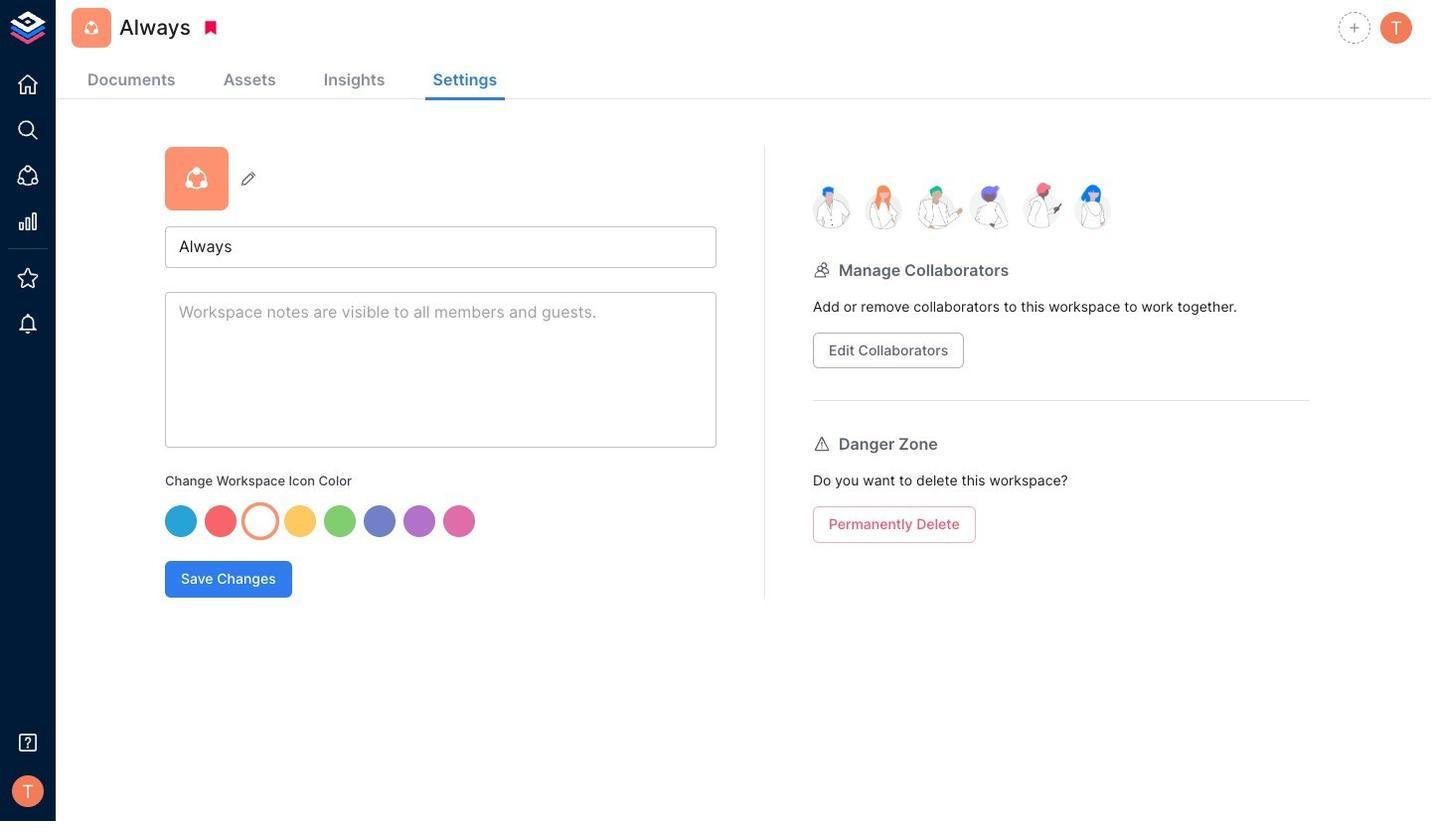 Task type: describe. For each thing, give the bounding box(es) containing it.
remove bookmark image
[[202, 19, 220, 37]]



Task type: vqa. For each thing, say whether or not it's contained in the screenshot.
Workspace Name text box
yes



Task type: locate. For each thing, give the bounding box(es) containing it.
Workspace notes are visible to all members and guests. text field
[[165, 292, 717, 448]]

Workspace Name text field
[[165, 227, 717, 268]]



